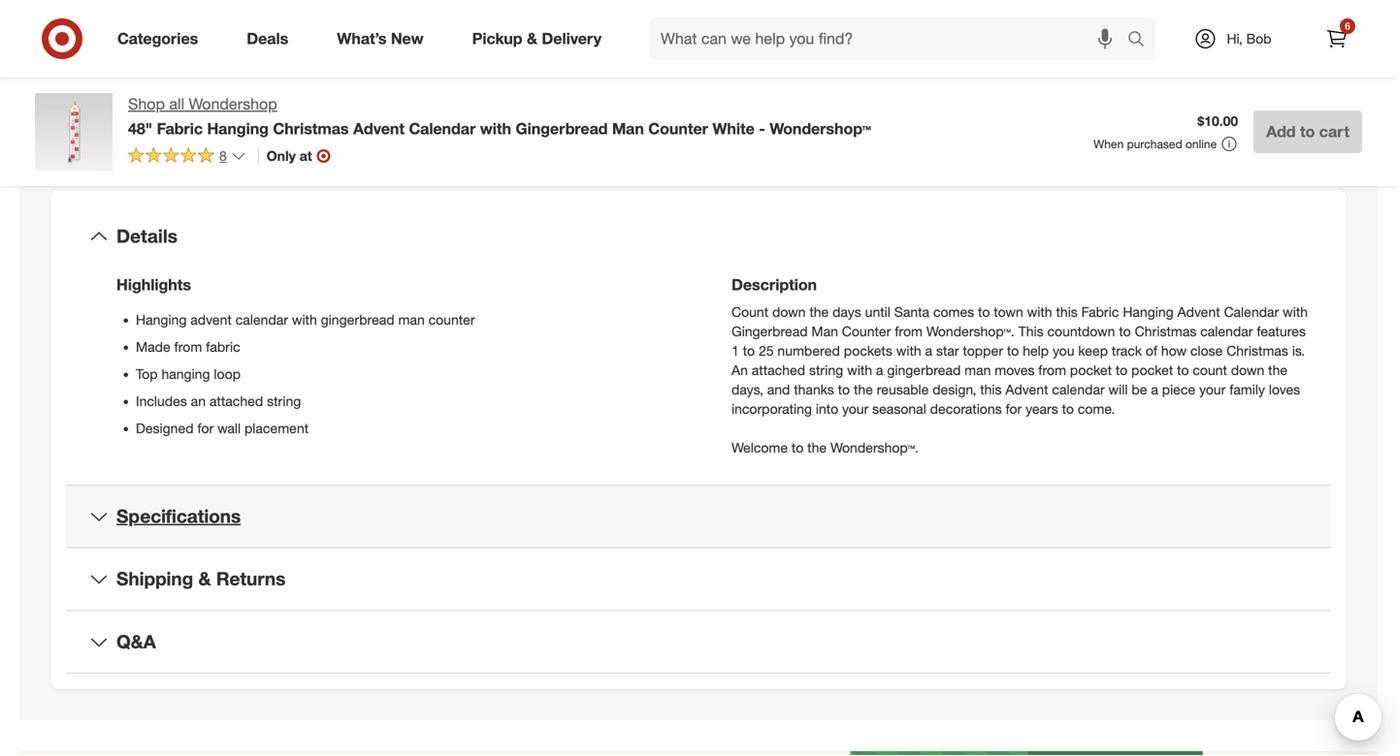 Task type: describe. For each thing, give the bounding box(es) containing it.
welcome
[[732, 439, 788, 456]]

deals
[[247, 29, 288, 48]]

christmas inside shop all wondershop 48" fabric hanging christmas advent calendar with gingerbread man counter white - wondershop™
[[273, 119, 349, 138]]

this
[[1018, 323, 1044, 340]]

1 vertical spatial advertisement region
[[19, 752, 1378, 756]]

What can we help you find? suggestions appear below search field
[[649, 17, 1132, 60]]

48&#34; fabric hanging christmas advent calendar with gingerbread man counter white - wondershop&#8482;, 5 of 6 image
[[35, 0, 347, 100]]

the down pockets
[[854, 381, 873, 398]]

1 horizontal spatial calendar
[[1052, 381, 1105, 398]]

man inside shop all wondershop 48" fabric hanging christmas advent calendar with gingerbread man counter white - wondershop™
[[612, 119, 644, 138]]

to left town
[[978, 304, 990, 321]]

placement
[[244, 420, 309, 437]]

add to cart
[[1266, 122, 1350, 141]]

only at
[[267, 147, 312, 164]]

advent inside shop all wondershop 48" fabric hanging christmas advent calendar with gingerbread man counter white - wondershop™
[[353, 119, 405, 138]]

1
[[732, 342, 739, 359]]

2 horizontal spatial christmas
[[1227, 342, 1288, 359]]

seasonal
[[872, 401, 926, 418]]

2 horizontal spatial calendar
[[1200, 323, 1253, 340]]

an
[[191, 393, 206, 410]]

hi,
[[1227, 30, 1243, 47]]

an
[[732, 362, 748, 379]]

family
[[1229, 381, 1265, 398]]

wall
[[217, 420, 241, 437]]

features
[[1257, 323, 1306, 340]]

counter inside shop all wondershop 48" fabric hanging christmas advent calendar with gingerbread man counter white - wondershop™
[[648, 119, 708, 138]]

sponsored
[[1305, 65, 1362, 80]]

includes
[[136, 393, 187, 410]]

numbered
[[778, 342, 840, 359]]

highlights
[[116, 275, 191, 294]]

1 pocket from the left
[[1070, 362, 1112, 379]]

fabric inside count down the days until santa comes to town with this fabric hanging advent calendar with gingerbread man counter from wondershop™. this countdown to christmas calendar features 1 to 25 numbered pockets with a star topper to help you keep track of how close christmas is. an attached string with a gingerbread man moves from pocket to pocket to count down the days, and thanks to the reusable design, this advent calendar will be a piece your family loves incorporating into your seasonal decorations for years to come.
[[1081, 304, 1119, 321]]

what's new link
[[320, 17, 448, 60]]

2 horizontal spatial a
[[1151, 381, 1158, 398]]

designed
[[136, 420, 194, 437]]

you
[[1053, 342, 1074, 359]]

made
[[136, 339, 170, 356]]

welcome to the wondershop™.
[[732, 439, 919, 456]]

incorporating
[[732, 401, 812, 418]]

be
[[1132, 381, 1147, 398]]

with up this
[[1027, 304, 1052, 321]]

until
[[865, 304, 891, 321]]

years
[[1026, 401, 1058, 418]]

to up moves
[[1007, 342, 1019, 359]]

0 horizontal spatial for
[[197, 420, 214, 437]]

advent
[[190, 311, 232, 328]]

cart
[[1319, 122, 1350, 141]]

1 horizontal spatial a
[[925, 342, 932, 359]]

into
[[816, 401, 838, 418]]

8
[[219, 147, 227, 164]]

shipping & returns
[[116, 568, 286, 591]]

new
[[391, 29, 424, 48]]

of
[[1146, 342, 1157, 359]]

pickup & delivery
[[472, 29, 602, 48]]

pickup & delivery link
[[456, 17, 626, 60]]

to inside "button"
[[1300, 122, 1315, 141]]

details button
[[66, 206, 1331, 268]]

comes
[[933, 304, 974, 321]]

add
[[1266, 122, 1296, 141]]

the left days
[[809, 304, 829, 321]]

and
[[767, 381, 790, 398]]

is.
[[1292, 342, 1305, 359]]

gingerbread inside count down the days until santa comes to town with this fabric hanging advent calendar with gingerbread man counter from wondershop™. this countdown to christmas calendar features 1 to 25 numbered pockets with a star topper to help you keep track of how close christmas is. an attached string with a gingerbread man moves from pocket to pocket to count down the days, and thanks to the reusable design, this advent calendar will be a piece your family loves incorporating into your seasonal decorations for years to come.
[[732, 323, 808, 340]]

with inside shop all wondershop 48" fabric hanging christmas advent calendar with gingerbread man counter white - wondershop™
[[480, 119, 511, 138]]

days
[[833, 304, 861, 321]]

0 vertical spatial down
[[772, 304, 806, 321]]

top
[[136, 366, 158, 383]]

0 horizontal spatial string
[[267, 393, 301, 410]]

loves
[[1269, 381, 1300, 398]]

0 vertical spatial this
[[1056, 304, 1078, 321]]

piece
[[1162, 381, 1195, 398]]

deals link
[[230, 17, 313, 60]]

purchased
[[1127, 137, 1182, 151]]

6
[[1345, 20, 1350, 32]]

pickup
[[472, 29, 523, 48]]

santa
[[894, 304, 930, 321]]

close
[[1190, 342, 1223, 359]]

6 link
[[1316, 17, 1358, 60]]

decorations
[[930, 401, 1002, 418]]

with down pockets
[[847, 362, 872, 379]]

at
[[300, 147, 312, 164]]

1 vertical spatial christmas
[[1135, 323, 1197, 340]]

to right welcome at the bottom of page
[[792, 439, 804, 456]]

with right advent
[[292, 311, 317, 328]]

how
[[1161, 342, 1187, 359]]

$10.00
[[1198, 113, 1238, 130]]

to right 1
[[743, 342, 755, 359]]

design,
[[933, 381, 976, 398]]

search
[[1119, 31, 1165, 50]]

town
[[994, 304, 1023, 321]]

hi, bob
[[1227, 30, 1271, 47]]

the down into
[[807, 439, 827, 456]]

hanging advent calendar with gingerbread man counter
[[136, 311, 475, 328]]

0 horizontal spatial your
[[842, 401, 869, 418]]

fabric
[[206, 339, 240, 356]]

top hanging loop
[[136, 366, 241, 383]]

for inside count down the days until santa comes to town with this fabric hanging advent calendar with gingerbread man counter from wondershop™. this countdown to christmas calendar features 1 to 25 numbered pockets with a star topper to help you keep track of how close christmas is. an attached string with a gingerbread man moves from pocket to pocket to count down the days, and thanks to the reusable design, this advent calendar will be a piece your family loves incorporating into your seasonal decorations for years to come.
[[1006, 401, 1022, 418]]

when purchased online
[[1094, 137, 1217, 151]]

search button
[[1119, 17, 1165, 64]]

fabric inside shop all wondershop 48" fabric hanging christmas advent calendar with gingerbread man counter white - wondershop™
[[157, 119, 203, 138]]

count
[[1193, 362, 1227, 379]]



Task type: locate. For each thing, give the bounding box(es) containing it.
1 horizontal spatial man
[[965, 362, 991, 379]]

details
[[116, 225, 177, 247]]

2 pocket from the left
[[1131, 362, 1173, 379]]

1 vertical spatial your
[[842, 401, 869, 418]]

delivery
[[542, 29, 602, 48]]

1 horizontal spatial from
[[895, 323, 923, 340]]

man left counter
[[398, 311, 425, 328]]

advertisement region
[[722, 0, 1362, 63], [19, 752, 1378, 756]]

what's new
[[337, 29, 424, 48]]

1 horizontal spatial &
[[527, 29, 537, 48]]

a right be
[[1151, 381, 1158, 398]]

1 horizontal spatial advent
[[1006, 381, 1048, 398]]

calendar up come.
[[1052, 381, 1105, 398]]

counter inside count down the days until santa comes to town with this fabric hanging advent calendar with gingerbread man counter from wondershop™. this countdown to christmas calendar features 1 to 25 numbered pockets with a star topper to help you keep track of how close christmas is. an attached string with a gingerbread man moves from pocket to pocket to count down the days, and thanks to the reusable design, this advent calendar will be a piece your family loves incorporating into your seasonal decorations for years to come.
[[842, 323, 891, 340]]

hanging up of
[[1123, 304, 1174, 321]]

gingerbread inside count down the days until santa comes to town with this fabric hanging advent calendar with gingerbread man counter from wondershop™. this countdown to christmas calendar features 1 to 25 numbered pockets with a star topper to help you keep track of how close christmas is. an attached string with a gingerbread man moves from pocket to pocket to count down the days, and thanks to the reusable design, this advent calendar will be a piece your family loves incorporating into your seasonal decorations for years to come.
[[887, 362, 961, 379]]

when
[[1094, 137, 1124, 151]]

from down santa
[[895, 323, 923, 340]]

count down the days until santa comes to town with this fabric hanging advent calendar with gingerbread man counter from wondershop™. this countdown to christmas calendar features 1 to 25 numbered pockets with a star topper to help you keep track of how close christmas is. an attached string with a gingerbread man moves from pocket to pocket to count down the days, and thanks to the reusable design, this advent calendar will be a piece your family loves incorporating into your seasonal decorations for years to come.
[[732, 304, 1308, 418]]

0 horizontal spatial man
[[398, 311, 425, 328]]

what's
[[337, 29, 387, 48]]

1 horizontal spatial calendar
[[1224, 304, 1279, 321]]

1 vertical spatial fabric
[[1081, 304, 1119, 321]]

0 horizontal spatial wondershop™.
[[830, 439, 919, 456]]

1 vertical spatial attached
[[209, 393, 263, 410]]

0 vertical spatial advertisement region
[[722, 0, 1362, 63]]

string up placement
[[267, 393, 301, 410]]

man
[[612, 119, 644, 138], [812, 323, 838, 340]]

description
[[732, 275, 817, 294]]

0 horizontal spatial pocket
[[1070, 362, 1112, 379]]

a down pockets
[[876, 362, 883, 379]]

includes an attached string
[[136, 393, 301, 410]]

25
[[759, 342, 774, 359]]

christmas up the how
[[1135, 323, 1197, 340]]

& for pickup
[[527, 29, 537, 48]]

attached up and
[[752, 362, 805, 379]]

to right add
[[1300, 122, 1315, 141]]

& left returns in the bottom left of the page
[[198, 568, 211, 591]]

0 horizontal spatial gingerbread
[[321, 311, 394, 328]]

this up countdown
[[1056, 304, 1078, 321]]

calendar up features
[[1224, 304, 1279, 321]]

man down topper
[[965, 362, 991, 379]]

8 link
[[128, 146, 246, 169]]

2 horizontal spatial hanging
[[1123, 304, 1174, 321]]

specifications button
[[66, 486, 1331, 548]]

wondershop™. up topper
[[926, 323, 1015, 340]]

gingerbread down delivery
[[516, 119, 608, 138]]

advent up close
[[1177, 304, 1220, 321]]

0 horizontal spatial calendar
[[409, 119, 476, 138]]

hanging down wondershop
[[207, 119, 269, 138]]

counter up pockets
[[842, 323, 891, 340]]

0 vertical spatial attached
[[752, 362, 805, 379]]

your down count
[[1199, 381, 1226, 398]]

0 horizontal spatial hanging
[[136, 311, 187, 328]]

a left the star
[[925, 342, 932, 359]]

2 vertical spatial advent
[[1006, 381, 1048, 398]]

0 vertical spatial &
[[527, 29, 537, 48]]

pocket down of
[[1131, 362, 1173, 379]]

wondershop™
[[770, 119, 871, 138]]

1 horizontal spatial down
[[1231, 362, 1264, 379]]

0 horizontal spatial advent
[[353, 119, 405, 138]]

down up "family"
[[1231, 362, 1264, 379]]

countdown
[[1047, 323, 1115, 340]]

from up top hanging loop
[[174, 339, 202, 356]]

advent down moves
[[1006, 381, 1048, 398]]

wondershop™. inside count down the days until santa comes to town with this fabric hanging advent calendar with gingerbread man counter from wondershop™. this countdown to christmas calendar features 1 to 25 numbered pockets with a star topper to help you keep track of how close christmas is. an attached string with a gingerbread man moves from pocket to pocket to count down the days, and thanks to the reusable design, this advent calendar will be a piece your family loves incorporating into your seasonal decorations for years to come.
[[926, 323, 1015, 340]]

q&a
[[116, 631, 156, 653]]

1 vertical spatial man
[[812, 323, 838, 340]]

categories link
[[101, 17, 222, 60]]

0 vertical spatial wondershop™.
[[926, 323, 1015, 340]]

0 vertical spatial man
[[612, 119, 644, 138]]

for
[[1006, 401, 1022, 418], [197, 420, 214, 437]]

0 vertical spatial christmas
[[273, 119, 349, 138]]

hanging
[[161, 366, 210, 383]]

& right pickup
[[527, 29, 537, 48]]

with up features
[[1283, 304, 1308, 321]]

designed for wall placement
[[136, 420, 309, 437]]

your right into
[[842, 401, 869, 418]]

1 horizontal spatial man
[[812, 323, 838, 340]]

fabric down all
[[157, 119, 203, 138]]

1 vertical spatial string
[[267, 393, 301, 410]]

1 vertical spatial advent
[[1177, 304, 1220, 321]]

with
[[480, 119, 511, 138], [1027, 304, 1052, 321], [1283, 304, 1308, 321], [292, 311, 317, 328], [896, 342, 921, 359], [847, 362, 872, 379]]

will
[[1108, 381, 1128, 398]]

2 horizontal spatial advent
[[1177, 304, 1220, 321]]

calendar up fabric
[[235, 311, 288, 328]]

moves
[[995, 362, 1035, 379]]

0 vertical spatial gingerbread
[[321, 311, 394, 328]]

0 horizontal spatial a
[[876, 362, 883, 379]]

image of 48" fabric hanging christmas advent calendar with gingerbread man counter white - wondershop™ image
[[35, 93, 113, 171]]

down down description
[[772, 304, 806, 321]]

advent down the image gallery element
[[353, 119, 405, 138]]

help
[[1023, 342, 1049, 359]]

0 horizontal spatial counter
[[648, 119, 708, 138]]

1 horizontal spatial christmas
[[1135, 323, 1197, 340]]

1 horizontal spatial your
[[1199, 381, 1226, 398]]

1 horizontal spatial gingerbread
[[887, 362, 961, 379]]

keep
[[1078, 342, 1108, 359]]

calendar inside shop all wondershop 48" fabric hanging christmas advent calendar with gingerbread man counter white - wondershop™
[[409, 119, 476, 138]]

returns
[[216, 568, 286, 591]]

0 horizontal spatial &
[[198, 568, 211, 591]]

this down moves
[[980, 381, 1002, 398]]

1 vertical spatial gingerbread
[[732, 323, 808, 340]]

online
[[1186, 137, 1217, 151]]

christmas
[[273, 119, 349, 138], [1135, 323, 1197, 340], [1227, 342, 1288, 359]]

0 vertical spatial string
[[809, 362, 843, 379]]

loop
[[214, 366, 241, 383]]

1 vertical spatial counter
[[842, 323, 891, 340]]

2 vertical spatial christmas
[[1227, 342, 1288, 359]]

hanging inside shop all wondershop 48" fabric hanging christmas advent calendar with gingerbread man counter white - wondershop™
[[207, 119, 269, 138]]

calendar inside count down the days until santa comes to town with this fabric hanging advent calendar with gingerbread man counter from wondershop™. this countdown to christmas calendar features 1 to 25 numbered pockets with a star topper to help you keep track of how close christmas is. an attached string with a gingerbread man moves from pocket to pocket to count down the days, and thanks to the reusable design, this advent calendar will be a piece your family loves incorporating into your seasonal decorations for years to come.
[[1224, 304, 1279, 321]]

0 horizontal spatial calendar
[[235, 311, 288, 328]]

1 horizontal spatial gingerbread
[[732, 323, 808, 340]]

0 vertical spatial counter
[[648, 119, 708, 138]]

0 horizontal spatial man
[[612, 119, 644, 138]]

categories
[[117, 29, 198, 48]]

topper
[[963, 342, 1003, 359]]

attached inside count down the days until santa comes to town with this fabric hanging advent calendar with gingerbread man counter from wondershop™. this countdown to christmas calendar features 1 to 25 numbered pockets with a star topper to help you keep track of how close christmas is. an attached string with a gingerbread man moves from pocket to pocket to count down the days, and thanks to the reusable design, this advent calendar will be a piece your family loves incorporating into your seasonal decorations for years to come.
[[752, 362, 805, 379]]

down
[[772, 304, 806, 321], [1231, 362, 1264, 379]]

-
[[759, 119, 765, 138]]

attached up wall
[[209, 393, 263, 410]]

only
[[267, 147, 296, 164]]

1 vertical spatial this
[[980, 381, 1002, 398]]

0 vertical spatial a
[[925, 342, 932, 359]]

to
[[1300, 122, 1315, 141], [978, 304, 990, 321], [1119, 323, 1131, 340], [743, 342, 755, 359], [1007, 342, 1019, 359], [1116, 362, 1128, 379], [1177, 362, 1189, 379], [838, 381, 850, 398], [1062, 401, 1074, 418], [792, 439, 804, 456]]

bob
[[1246, 30, 1271, 47]]

from down you
[[1038, 362, 1066, 379]]

christmas down features
[[1227, 342, 1288, 359]]

add to cart button
[[1254, 111, 1362, 153]]

1 horizontal spatial for
[[1006, 401, 1022, 418]]

&
[[527, 29, 537, 48], [198, 568, 211, 591]]

1 horizontal spatial wondershop™.
[[926, 323, 1015, 340]]

track
[[1112, 342, 1142, 359]]

0 vertical spatial man
[[398, 311, 425, 328]]

gingerbread up 25
[[732, 323, 808, 340]]

to up will
[[1116, 362, 1128, 379]]

1 vertical spatial down
[[1231, 362, 1264, 379]]

counter left white
[[648, 119, 708, 138]]

0 vertical spatial your
[[1199, 381, 1226, 398]]

this
[[1056, 304, 1078, 321], [980, 381, 1002, 398]]

1 horizontal spatial hanging
[[207, 119, 269, 138]]

fabric
[[157, 119, 203, 138], [1081, 304, 1119, 321]]

string up thanks
[[809, 362, 843, 379]]

man inside count down the days until santa comes to town with this fabric hanging advent calendar with gingerbread man counter from wondershop™. this countdown to christmas calendar features 1 to 25 numbered pockets with a star topper to help you keep track of how close christmas is. an attached string with a gingerbread man moves from pocket to pocket to count down the days, and thanks to the reusable design, this advent calendar will be a piece your family loves incorporating into your seasonal decorations for years to come.
[[812, 323, 838, 340]]

0 vertical spatial for
[[1006, 401, 1022, 418]]

all
[[169, 95, 184, 114]]

star
[[936, 342, 959, 359]]

fabric up countdown
[[1081, 304, 1119, 321]]

the up loves
[[1268, 362, 1288, 379]]

0 horizontal spatial from
[[174, 339, 202, 356]]

calendar down the new
[[409, 119, 476, 138]]

& for shipping
[[198, 568, 211, 591]]

to up track
[[1119, 323, 1131, 340]]

0 horizontal spatial fabric
[[157, 119, 203, 138]]

reusable
[[877, 381, 929, 398]]

with down pickup
[[480, 119, 511, 138]]

1 vertical spatial for
[[197, 420, 214, 437]]

0 vertical spatial advent
[[353, 119, 405, 138]]

0 horizontal spatial gingerbread
[[516, 119, 608, 138]]

to right years
[[1062, 401, 1074, 418]]

1 vertical spatial a
[[876, 362, 883, 379]]

with left the star
[[896, 342, 921, 359]]

gingerbread inside shop all wondershop 48" fabric hanging christmas advent calendar with gingerbread man counter white - wondershop™
[[516, 119, 608, 138]]

string inside count down the days until santa comes to town with this fabric hanging advent calendar with gingerbread man counter from wondershop™. this countdown to christmas calendar features 1 to 25 numbered pockets with a star topper to help you keep track of how close christmas is. an attached string with a gingerbread man moves from pocket to pocket to count down the days, and thanks to the reusable design, this advent calendar will be a piece your family loves incorporating into your seasonal decorations for years to come.
[[809, 362, 843, 379]]

hanging inside count down the days until santa comes to town with this fabric hanging advent calendar with gingerbread man counter from wondershop™. this countdown to christmas calendar features 1 to 25 numbered pockets with a star topper to help you keep track of how close christmas is. an attached string with a gingerbread man moves from pocket to pocket to count down the days, and thanks to the reusable design, this advent calendar will be a piece your family loves incorporating into your seasonal decorations for years to come.
[[1123, 304, 1174, 321]]

to up piece
[[1177, 362, 1189, 379]]

christmas up at
[[273, 119, 349, 138]]

to up into
[[838, 381, 850, 398]]

wondershop™. down seasonal
[[830, 439, 919, 456]]

0 horizontal spatial christmas
[[273, 119, 349, 138]]

pocket down keep
[[1070, 362, 1112, 379]]

image gallery element
[[35, 0, 675, 106]]

gingerbread up the reusable
[[887, 362, 961, 379]]

0 horizontal spatial attached
[[209, 393, 263, 410]]

1 horizontal spatial string
[[809, 362, 843, 379]]

1 vertical spatial &
[[198, 568, 211, 591]]

q&a button
[[66, 612, 1331, 674]]

1 horizontal spatial pocket
[[1131, 362, 1173, 379]]

gingerbread left counter
[[321, 311, 394, 328]]

shipping
[[116, 568, 193, 591]]

for left years
[[1006, 401, 1022, 418]]

white
[[712, 119, 755, 138]]

hanging up made
[[136, 311, 187, 328]]

0 horizontal spatial down
[[772, 304, 806, 321]]

pockets
[[844, 342, 892, 359]]

shipping & returns button
[[66, 549, 1331, 611]]

1 horizontal spatial this
[[1056, 304, 1078, 321]]

48"
[[128, 119, 153, 138]]

calendar up close
[[1200, 323, 1253, 340]]

0 horizontal spatial this
[[980, 381, 1002, 398]]

1 vertical spatial gingerbread
[[887, 362, 961, 379]]

your
[[1199, 381, 1226, 398], [842, 401, 869, 418]]

advent
[[353, 119, 405, 138], [1177, 304, 1220, 321], [1006, 381, 1048, 398]]

wondershop™.
[[926, 323, 1015, 340], [830, 439, 919, 456]]

0 vertical spatial calendar
[[409, 119, 476, 138]]

attached
[[752, 362, 805, 379], [209, 393, 263, 410]]

calendar
[[235, 311, 288, 328], [1200, 323, 1253, 340], [1052, 381, 1105, 398]]

2 vertical spatial a
[[1151, 381, 1158, 398]]

1 vertical spatial man
[[965, 362, 991, 379]]

pocket
[[1070, 362, 1112, 379], [1131, 362, 1173, 379]]

1 horizontal spatial counter
[[842, 323, 891, 340]]

come.
[[1078, 401, 1115, 418]]

1 vertical spatial calendar
[[1224, 304, 1279, 321]]

shop all wondershop 48" fabric hanging christmas advent calendar with gingerbread man counter white - wondershop™
[[128, 95, 871, 138]]

for left wall
[[197, 420, 214, 437]]

count
[[732, 304, 769, 321]]

man inside count down the days until santa comes to town with this fabric hanging advent calendar with gingerbread man counter from wondershop™. this countdown to christmas calendar features 1 to 25 numbered pockets with a star topper to help you keep track of how close christmas is. an attached string with a gingerbread man moves from pocket to pocket to count down the days, and thanks to the reusable design, this advent calendar will be a piece your family loves incorporating into your seasonal decorations for years to come.
[[965, 362, 991, 379]]

0 vertical spatial fabric
[[157, 119, 203, 138]]

1 horizontal spatial attached
[[752, 362, 805, 379]]

2 horizontal spatial from
[[1038, 362, 1066, 379]]

0 vertical spatial gingerbread
[[516, 119, 608, 138]]

& inside dropdown button
[[198, 568, 211, 591]]

1 vertical spatial wondershop™.
[[830, 439, 919, 456]]

1 horizontal spatial fabric
[[1081, 304, 1119, 321]]



Task type: vqa. For each thing, say whether or not it's contained in the screenshot.
591-
no



